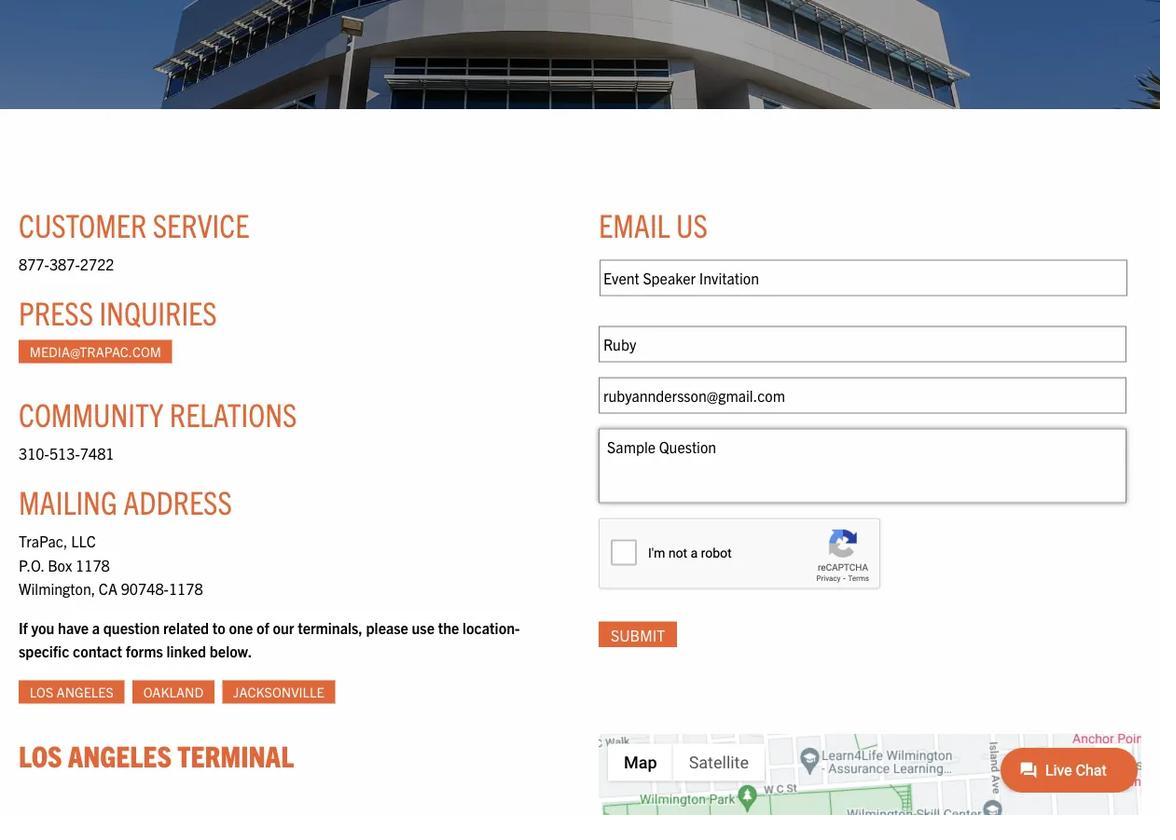 Task type: locate. For each thing, give the bounding box(es) containing it.
310-513-7481
[[19, 444, 114, 463]]

terminal
[[178, 737, 294, 773]]

email
[[599, 204, 671, 244]]

none submit inside main content
[[599, 622, 677, 648]]

llc
[[71, 532, 96, 550]]

los down specific
[[30, 683, 53, 701]]

main content
[[0, 165, 1161, 815]]

main content containing customer service
[[0, 165, 1161, 815]]

angeles down contact
[[57, 683, 114, 701]]

box
[[48, 556, 72, 574]]

media@trapac.com link
[[19, 340, 172, 363]]

menu bar
[[608, 744, 765, 782]]

Your Name text field
[[599, 326, 1127, 363]]

satellite button
[[673, 744, 765, 782]]

our
[[273, 618, 294, 637]]

1178 up related
[[169, 579, 203, 598]]

los angeles
[[30, 683, 114, 701]]

to
[[213, 618, 226, 637]]

trapac,
[[19, 532, 68, 550]]

us
[[676, 204, 708, 244]]

None submit
[[599, 622, 677, 648]]

Your Email text field
[[599, 377, 1127, 414]]

0 vertical spatial los
[[30, 683, 53, 701]]

inquiries
[[99, 292, 217, 332]]

customer
[[19, 204, 147, 244]]

community relations
[[19, 394, 297, 434]]

jacksonville
[[233, 683, 324, 701]]

satellite
[[689, 753, 749, 773]]

question
[[103, 618, 160, 637]]

customer service
[[19, 204, 249, 244]]

community
[[19, 394, 164, 434]]

angeles
[[57, 683, 114, 701], [68, 737, 172, 773]]

a
[[92, 618, 100, 637]]

map region
[[430, 668, 1147, 815]]

1 horizontal spatial 1178
[[169, 579, 203, 598]]

relations
[[170, 394, 297, 434]]

below.
[[210, 642, 252, 661]]

address
[[123, 481, 232, 521]]

los
[[30, 683, 53, 701], [19, 737, 62, 773]]

310-
[[19, 444, 49, 463]]

Message text field
[[599, 429, 1127, 503]]

specific
[[19, 642, 69, 661]]

0 horizontal spatial 1178
[[76, 556, 110, 574]]

0 vertical spatial 1178
[[76, 556, 110, 574]]

map button
[[608, 744, 673, 782]]

angeles down the los angeles link
[[68, 737, 172, 773]]

angeles for los angeles
[[57, 683, 114, 701]]

have
[[58, 618, 89, 637]]

1 vertical spatial los
[[19, 737, 62, 773]]

of
[[257, 618, 269, 637]]

387-
[[49, 255, 80, 273]]

0 vertical spatial angeles
[[57, 683, 114, 701]]

oakland link
[[132, 681, 215, 704]]

los down the los angeles link
[[19, 737, 62, 773]]

menu bar containing map
[[608, 744, 765, 782]]

angeles for los angeles terminal
[[68, 737, 172, 773]]

513-
[[49, 444, 80, 463]]

p.o.
[[19, 556, 44, 574]]

contact
[[73, 642, 122, 661]]

1 vertical spatial angeles
[[68, 737, 172, 773]]

7481
[[80, 444, 114, 463]]

mailing address
[[19, 481, 232, 521]]

1178
[[76, 556, 110, 574], [169, 579, 203, 598]]

1178 down llc
[[76, 556, 110, 574]]

if you have a question related to one of our terminals, please use the location- specific contact forms linked below.
[[19, 618, 520, 661]]



Task type: describe. For each thing, give the bounding box(es) containing it.
location-
[[463, 618, 520, 637]]

related
[[163, 618, 209, 637]]

please
[[366, 618, 409, 637]]

wilmington,
[[19, 579, 95, 598]]

map
[[624, 753, 657, 773]]

2722
[[80, 255, 114, 273]]

mailing
[[19, 481, 117, 521]]

los angeles terminal
[[19, 737, 294, 773]]

jacksonville link
[[222, 681, 335, 704]]

trapac, llc p.o. box 1178 wilmington, ca 90748-1178
[[19, 532, 203, 598]]

877-387-2722
[[19, 255, 114, 273]]

terminals,
[[298, 618, 363, 637]]

oakland
[[143, 683, 204, 701]]

press
[[19, 292, 93, 332]]

forms
[[126, 642, 163, 661]]

use
[[412, 618, 435, 637]]

if
[[19, 618, 28, 637]]

90748-
[[121, 579, 169, 598]]

linked
[[167, 642, 206, 661]]

ca
[[99, 579, 118, 598]]

menu bar inside main content
[[608, 744, 765, 782]]

one
[[229, 618, 253, 637]]

877-
[[19, 255, 49, 273]]

1 vertical spatial 1178
[[169, 579, 203, 598]]

press inquiries
[[19, 292, 217, 332]]

the
[[438, 618, 459, 637]]

los for los angeles
[[30, 683, 53, 701]]

email us
[[599, 204, 708, 244]]

los for los angeles terminal
[[19, 737, 62, 773]]

you
[[31, 618, 54, 637]]

los angeles link
[[19, 681, 125, 704]]

service
[[153, 204, 249, 244]]

media@trapac.com
[[30, 343, 161, 360]]



Task type: vqa. For each thing, say whether or not it's contained in the screenshot.
be at the right of the page
no



